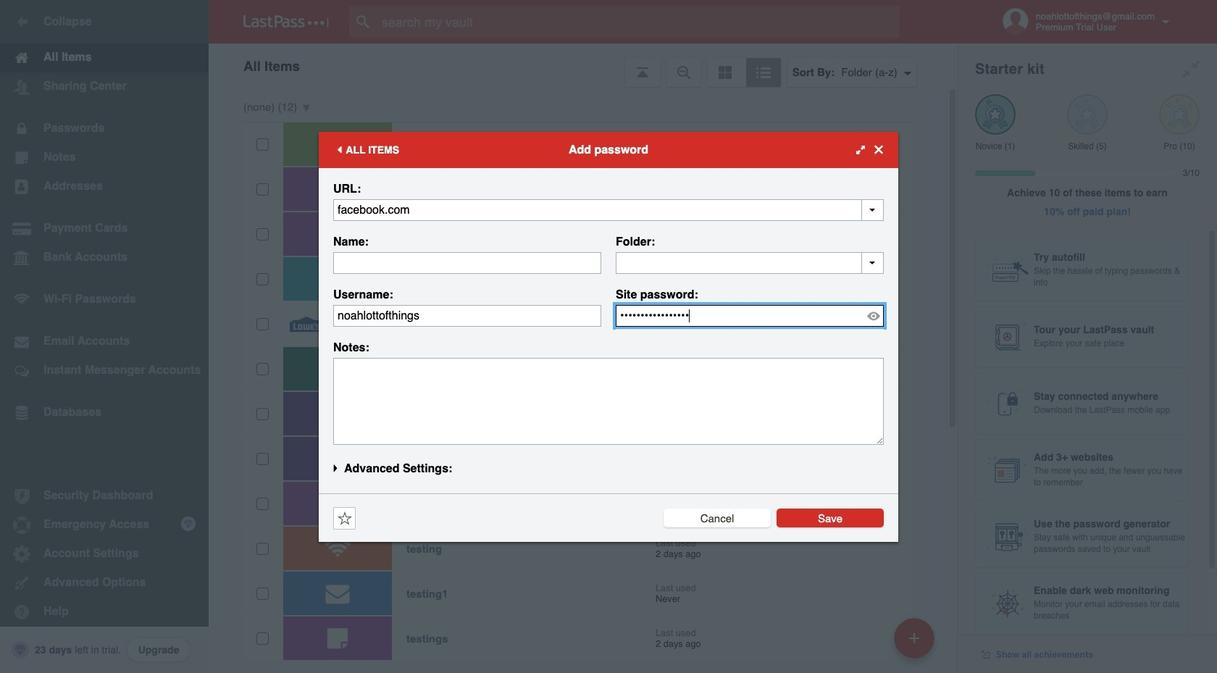 Task type: locate. For each thing, give the bounding box(es) containing it.
None text field
[[333, 252, 602, 274], [333, 305, 602, 327], [333, 358, 884, 445], [333, 252, 602, 274], [333, 305, 602, 327], [333, 358, 884, 445]]

vault options navigation
[[209, 43, 958, 87]]

dialog
[[319, 132, 899, 542]]

lastpass image
[[244, 15, 329, 28]]

None password field
[[616, 305, 884, 327]]

Search search field
[[349, 6, 929, 38]]

new item navigation
[[890, 614, 944, 674]]

None text field
[[333, 199, 884, 221], [616, 252, 884, 274], [333, 199, 884, 221], [616, 252, 884, 274]]



Task type: describe. For each thing, give the bounding box(es) containing it.
new item image
[[910, 633, 920, 643]]

main navigation navigation
[[0, 0, 209, 674]]

search my vault text field
[[349, 6, 929, 38]]



